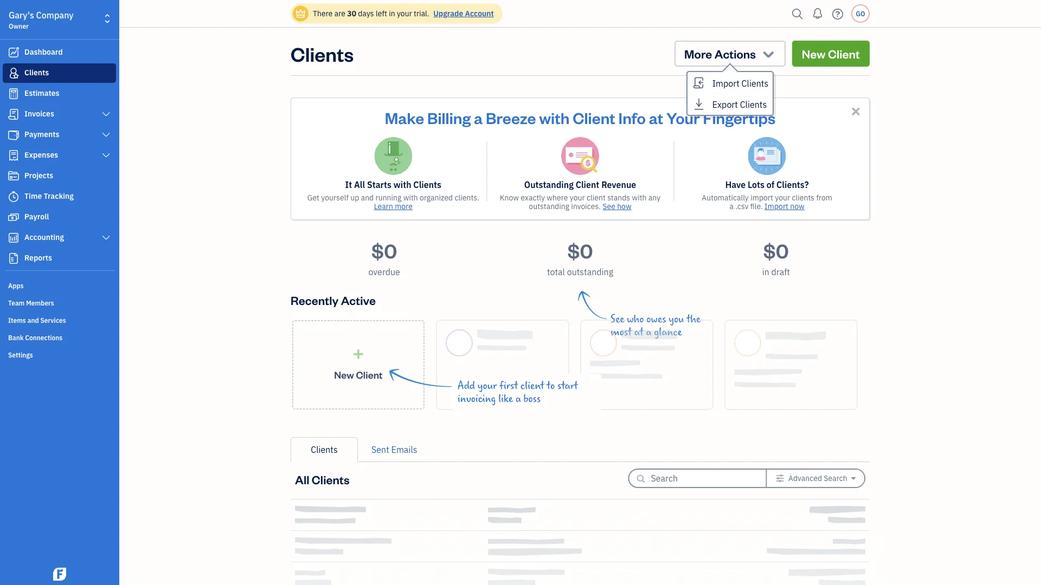 Task type: vqa. For each thing, say whether or not it's contained in the screenshot.
Info on the top right of page
yes



Task type: locate. For each thing, give the bounding box(es) containing it.
0 horizontal spatial at
[[634, 326, 644, 338]]

1 horizontal spatial new client link
[[792, 41, 870, 67]]

0 vertical spatial import
[[712, 78, 740, 89]]

import
[[712, 78, 740, 89], [765, 201, 789, 212]]

1 horizontal spatial client
[[587, 193, 606, 203]]

caretdown image
[[851, 475, 856, 483]]

$0 for $0 in draft
[[763, 238, 789, 263]]

team members link
[[3, 294, 116, 311]]

and right items
[[27, 316, 39, 325]]

0 vertical spatial at
[[649, 107, 663, 128]]

new client down plus image
[[334, 369, 383, 381]]

to
[[547, 380, 555, 392]]

new client link
[[792, 41, 870, 67], [292, 321, 425, 410]]

1 vertical spatial import
[[765, 201, 789, 212]]

new down plus image
[[334, 369, 354, 381]]

import
[[751, 193, 773, 203]]

2 chevron large down image from the top
[[101, 131, 111, 139]]

a right like at bottom left
[[516, 393, 521, 405]]

clients inside the import clients button
[[742, 78, 769, 89]]

and inside items and services link
[[27, 316, 39, 325]]

active
[[341, 293, 376, 308]]

30
[[347, 8, 356, 18]]

1 vertical spatial new
[[334, 369, 354, 381]]

1 horizontal spatial all
[[354, 179, 365, 191]]

a inside have lots of clients? automatically import your clients from a .csv file. import now
[[730, 201, 734, 212]]

0 horizontal spatial $0
[[372, 238, 397, 263]]

total
[[547, 267, 565, 278]]

see left how
[[603, 201, 615, 212]]

0 vertical spatial clients link
[[3, 63, 116, 83]]

chart image
[[7, 233, 20, 244]]

a right billing
[[474, 107, 483, 128]]

it all starts with clients get yourself up and running with organized clients. learn more
[[307, 179, 479, 212]]

have
[[725, 179, 746, 191]]

at right info
[[649, 107, 663, 128]]

1 chevron large down image from the top
[[101, 110, 111, 119]]

clients link up all clients
[[291, 438, 358, 463]]

$0 in draft
[[762, 238, 790, 278]]

your down outstanding client revenue
[[570, 193, 585, 203]]

0 horizontal spatial clients link
[[3, 63, 116, 83]]

import clients button
[[688, 72, 773, 94]]

a left .csv
[[730, 201, 734, 212]]

now
[[790, 201, 805, 212]]

how
[[617, 201, 632, 212]]

1 horizontal spatial clients link
[[291, 438, 358, 463]]

$0 inside $0 overdue
[[372, 238, 397, 263]]

outstanding
[[529, 201, 569, 212], [567, 267, 613, 278]]

in
[[389, 8, 395, 18], [762, 267, 769, 278]]

1 vertical spatial new client
[[334, 369, 383, 381]]

freshbooks image
[[51, 568, 68, 581]]

0 vertical spatial see
[[603, 201, 615, 212]]

a inside "add your first client to start invoicing like a boss"
[[516, 393, 521, 405]]

apps link
[[3, 277, 116, 293]]

1 horizontal spatial import
[[765, 201, 789, 212]]

chevron large down image inside accounting link
[[101, 234, 111, 242]]

in inside $0 in draft
[[762, 267, 769, 278]]

running
[[376, 193, 402, 203]]

$0 inside $0 in draft
[[763, 238, 789, 263]]

invoicing
[[458, 393, 496, 405]]

0 vertical spatial outstanding
[[529, 201, 569, 212]]

1 vertical spatial chevron large down image
[[101, 131, 111, 139]]

with left any at the right of page
[[632, 193, 647, 203]]

1 vertical spatial in
[[762, 267, 769, 278]]

import right file. on the top of page
[[765, 201, 789, 212]]

clients inside export clients 'button'
[[740, 99, 767, 110]]

$0 up draft
[[763, 238, 789, 263]]

team
[[8, 299, 25, 308]]

invoices.
[[571, 201, 601, 212]]

owner
[[9, 22, 29, 30]]

more
[[395, 201, 413, 212]]

0 horizontal spatial and
[[27, 316, 39, 325]]

have lots of clients? image
[[748, 137, 786, 175]]

chevron large down image for payments
[[101, 131, 111, 139]]

notifications image
[[809, 3, 827, 24]]

$0
[[372, 238, 397, 263], [567, 238, 593, 263], [763, 238, 789, 263]]

0 vertical spatial client
[[587, 193, 606, 203]]

with inside know exactly where your client stands with any outstanding invoices.
[[632, 193, 647, 203]]

chevron large down image
[[101, 110, 111, 119], [101, 131, 111, 139], [101, 234, 111, 242]]

$0 up overdue
[[372, 238, 397, 263]]

a inside see who owes you the most at a glance
[[646, 326, 652, 338]]

clients
[[291, 41, 354, 66], [24, 68, 49, 78], [742, 78, 769, 89], [740, 99, 767, 110], [413, 179, 441, 191], [311, 444, 338, 456], [312, 472, 350, 488]]

sent
[[371, 444, 389, 456]]

boss
[[524, 393, 541, 405]]

clients inside it all starts with clients get yourself up and running with organized clients. learn more
[[413, 179, 441, 191]]

at down who
[[634, 326, 644, 338]]

most
[[611, 326, 632, 338]]

glance
[[654, 326, 682, 338]]

1 horizontal spatial new
[[802, 46, 826, 61]]

1 horizontal spatial in
[[762, 267, 769, 278]]

at
[[649, 107, 663, 128], [634, 326, 644, 338]]

outstanding inside $0 total outstanding
[[567, 267, 613, 278]]

outstanding right total
[[567, 267, 613, 278]]

chevron large down image for invoices
[[101, 110, 111, 119]]

3 chevron large down image from the top
[[101, 234, 111, 242]]

clients.
[[455, 193, 479, 203]]

like
[[499, 393, 513, 405]]

and inside it all starts with clients get yourself up and running with organized clients. learn more
[[361, 193, 374, 203]]

all
[[354, 179, 365, 191], [295, 472, 309, 488]]

outstanding down outstanding
[[529, 201, 569, 212]]

first
[[500, 380, 518, 392]]

2 horizontal spatial $0
[[763, 238, 789, 263]]

your inside know exactly where your client stands with any outstanding invoices.
[[570, 193, 585, 203]]

1 horizontal spatial new client
[[802, 46, 860, 61]]

money image
[[7, 212, 20, 223]]

3 $0 from the left
[[763, 238, 789, 263]]

in right 'left'
[[389, 8, 395, 18]]

timer image
[[7, 191, 20, 202]]

members
[[26, 299, 54, 308]]

gary's
[[9, 9, 34, 21]]

tracking
[[44, 191, 74, 201]]

settings
[[8, 351, 33, 360]]

clients
[[792, 193, 815, 203]]

client up boss
[[521, 380, 544, 392]]

0 horizontal spatial all
[[295, 472, 309, 488]]

0 horizontal spatial new client link
[[292, 321, 425, 410]]

0 vertical spatial new client link
[[792, 41, 870, 67]]

all inside it all starts with clients get yourself up and running with organized clients. learn more
[[354, 179, 365, 191]]

import inside button
[[712, 78, 740, 89]]

new down notifications image
[[802, 46, 826, 61]]

your inside "add your first client to start invoicing like a boss"
[[478, 380, 497, 392]]

and
[[361, 193, 374, 203], [27, 316, 39, 325]]

where
[[547, 193, 568, 203]]

$0 down invoices.
[[567, 238, 593, 263]]

dashboard image
[[7, 47, 20, 58]]

invoice image
[[7, 109, 20, 120]]

$0 inside $0 total outstanding
[[567, 238, 593, 263]]

of
[[767, 179, 775, 191]]

export
[[712, 99, 738, 110]]

make
[[385, 107, 424, 128]]

invoices link
[[3, 105, 116, 124]]

expense image
[[7, 150, 20, 161]]

1 vertical spatial and
[[27, 316, 39, 325]]

stands
[[607, 193, 630, 203]]

know
[[500, 193, 519, 203]]

0 vertical spatial chevron large down image
[[101, 110, 111, 119]]

client down outstanding client revenue
[[587, 193, 606, 203]]

get
[[307, 193, 319, 203]]

with
[[539, 107, 570, 128], [394, 179, 411, 191], [403, 193, 418, 203], [632, 193, 647, 203]]

1 vertical spatial see
[[611, 313, 624, 325]]

clients link up estimates link
[[3, 63, 116, 83]]

1 vertical spatial new client link
[[292, 321, 425, 410]]

emails
[[391, 444, 417, 456]]

starts
[[367, 179, 392, 191]]

a down owes
[[646, 326, 652, 338]]

import up export clients 'button'
[[712, 78, 740, 89]]

Search text field
[[651, 470, 749, 488]]

1 horizontal spatial $0
[[567, 238, 593, 263]]

1 vertical spatial client
[[521, 380, 544, 392]]

new client down go to help image
[[802, 46, 860, 61]]

0 horizontal spatial in
[[389, 8, 395, 18]]

projects
[[24, 171, 53, 181]]

your up invoicing
[[478, 380, 497, 392]]

1 vertical spatial at
[[634, 326, 644, 338]]

time
[[24, 191, 42, 201]]

2 vertical spatial chevron large down image
[[101, 234, 111, 242]]

close image
[[850, 105, 862, 118]]

0 horizontal spatial client
[[521, 380, 544, 392]]

new
[[802, 46, 826, 61], [334, 369, 354, 381]]

and right the up
[[361, 193, 374, 203]]

go
[[856, 9, 865, 18]]

0 vertical spatial and
[[361, 193, 374, 203]]

1 vertical spatial outstanding
[[567, 267, 613, 278]]

0 vertical spatial all
[[354, 179, 365, 191]]

see inside see who owes you the most at a glance
[[611, 313, 624, 325]]

1 horizontal spatial and
[[361, 193, 374, 203]]

2 $0 from the left
[[567, 238, 593, 263]]

invoices
[[24, 109, 54, 119]]

payroll link
[[3, 208, 116, 227]]

see up most
[[611, 313, 624, 325]]

dashboard link
[[3, 43, 116, 62]]

clients inside main "element"
[[24, 68, 49, 78]]

0 horizontal spatial import
[[712, 78, 740, 89]]

outstanding
[[524, 179, 574, 191]]

0 horizontal spatial new
[[334, 369, 354, 381]]

add
[[458, 380, 475, 392]]

account
[[465, 8, 494, 18]]

see
[[603, 201, 615, 212], [611, 313, 624, 325]]

your down the clients?
[[775, 193, 790, 203]]

settings link
[[3, 347, 116, 363]]

chevron large down image inside payments link
[[101, 131, 111, 139]]

in left draft
[[762, 267, 769, 278]]

1 $0 from the left
[[372, 238, 397, 263]]

owes
[[647, 313, 666, 325]]

your
[[667, 107, 700, 128]]

client
[[587, 193, 606, 203], [521, 380, 544, 392]]

dashboard
[[24, 47, 63, 57]]

overdue
[[369, 267, 400, 278]]



Task type: describe. For each thing, give the bounding box(es) containing it.
client image
[[7, 68, 20, 79]]

have lots of clients? automatically import your clients from a .csv file. import now
[[702, 179, 833, 212]]

payments link
[[3, 125, 116, 145]]

0 horizontal spatial new client
[[334, 369, 383, 381]]

time tracking link
[[3, 187, 116, 207]]

advanced
[[789, 474, 822, 484]]

are
[[334, 8, 345, 18]]

client left info
[[573, 107, 615, 128]]

clients?
[[777, 179, 809, 191]]

payment image
[[7, 130, 20, 140]]

see who owes you the most at a glance
[[611, 313, 701, 338]]

any
[[649, 193, 661, 203]]

start
[[557, 380, 578, 392]]

info
[[619, 107, 646, 128]]

estimates
[[24, 88, 59, 98]]

your left trial.
[[397, 8, 412, 18]]

crown image
[[295, 8, 306, 19]]

team members
[[8, 299, 54, 308]]

sent emails
[[371, 444, 417, 456]]

breeze
[[486, 107, 536, 128]]

at inside see who owes you the most at a glance
[[634, 326, 644, 338]]

see for see how
[[603, 201, 615, 212]]

bank connections link
[[3, 329, 116, 345]]

report image
[[7, 253, 20, 264]]

accounting
[[24, 232, 64, 242]]

client up know exactly where your client stands with any outstanding invoices.
[[576, 179, 599, 191]]

organized
[[420, 193, 453, 203]]

chevron large down image for accounting
[[101, 234, 111, 242]]

$0 total outstanding
[[547, 238, 613, 278]]

items and services
[[8, 316, 66, 325]]

the
[[687, 313, 701, 325]]

automatically
[[702, 193, 749, 203]]

you
[[669, 313, 684, 325]]

it all starts with clients image
[[374, 137, 412, 175]]

go button
[[851, 4, 870, 23]]

draft
[[771, 267, 790, 278]]

revenue
[[602, 179, 636, 191]]

actions
[[715, 46, 756, 61]]

with right breeze
[[539, 107, 570, 128]]

file.
[[751, 201, 763, 212]]

with up running
[[394, 179, 411, 191]]

client inside know exactly where your client stands with any outstanding invoices.
[[587, 193, 606, 203]]

outstanding inside know exactly where your client stands with any outstanding invoices.
[[529, 201, 569, 212]]

outstanding client revenue image
[[561, 137, 599, 175]]

items
[[8, 316, 26, 325]]

estimate image
[[7, 88, 20, 99]]

0 vertical spatial in
[[389, 8, 395, 18]]

$0 overdue
[[369, 238, 400, 278]]

know exactly where your client stands with any outstanding invoices.
[[500, 193, 661, 212]]

chevrondown image
[[761, 46, 776, 61]]

make billing a breeze with client info at your fingertips
[[385, 107, 776, 128]]

lots
[[748, 179, 765, 191]]

projects link
[[3, 166, 116, 186]]

learn
[[374, 201, 393, 212]]

your inside have lots of clients? automatically import your clients from a .csv file. import now
[[775, 193, 790, 203]]

0 vertical spatial new client
[[802, 46, 860, 61]]

project image
[[7, 171, 20, 182]]

go to help image
[[829, 6, 847, 22]]

search image
[[789, 6, 806, 22]]

$0 for $0 overdue
[[372, 238, 397, 263]]

fingertips
[[703, 107, 776, 128]]

yourself
[[321, 193, 349, 203]]

1 horizontal spatial at
[[649, 107, 663, 128]]

import clients
[[712, 78, 769, 89]]

plus image
[[352, 349, 365, 360]]

services
[[40, 316, 66, 325]]

export clients
[[712, 99, 767, 110]]

upgrade
[[433, 8, 463, 18]]

1 vertical spatial clients link
[[291, 438, 358, 463]]

export clients button
[[688, 94, 773, 115]]

billing
[[427, 107, 471, 128]]

estimates link
[[3, 84, 116, 104]]

all clients
[[295, 472, 350, 488]]

client down go to help image
[[828, 46, 860, 61]]

see how
[[603, 201, 632, 212]]

connections
[[25, 334, 63, 342]]

apps
[[8, 281, 24, 290]]

accounting link
[[3, 228, 116, 248]]

trial.
[[414, 8, 429, 18]]

days
[[358, 8, 374, 18]]

0 vertical spatial new
[[802, 46, 826, 61]]

client inside "add your first client to start invoicing like a boss"
[[521, 380, 544, 392]]

advanced search button
[[767, 470, 864, 488]]

1 vertical spatial all
[[295, 472, 309, 488]]

expenses link
[[3, 146, 116, 165]]

client down plus image
[[356, 369, 383, 381]]

it
[[345, 179, 352, 191]]

outstanding client revenue
[[524, 179, 636, 191]]

payments
[[24, 129, 59, 139]]

.csv
[[736, 201, 749, 212]]

recently active
[[291, 293, 376, 308]]

advanced search
[[789, 474, 848, 484]]

payroll
[[24, 212, 49, 222]]

bank
[[8, 334, 24, 342]]

with right running
[[403, 193, 418, 203]]

upgrade account link
[[431, 8, 494, 18]]

main element
[[0, 0, 146, 586]]

$0 for $0 total outstanding
[[567, 238, 593, 263]]

expenses
[[24, 150, 58, 160]]

left
[[376, 8, 387, 18]]

gary's company owner
[[9, 9, 73, 30]]

chevron large down image
[[101, 151, 111, 160]]

see for see who owes you the most at a glance
[[611, 313, 624, 325]]

up
[[351, 193, 359, 203]]

settings image
[[776, 475, 785, 483]]

import inside have lots of clients? automatically import your clients from a .csv file. import now
[[765, 201, 789, 212]]

more actions button
[[675, 41, 786, 67]]



